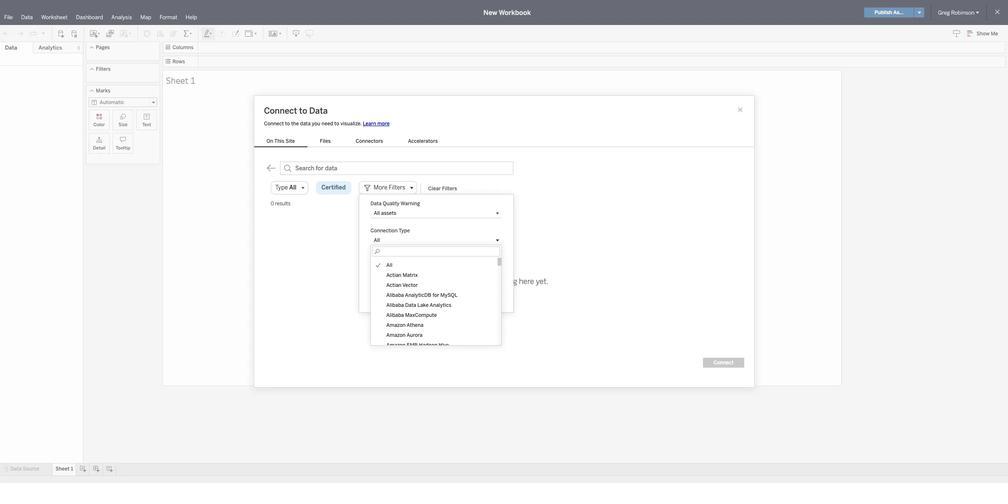 Task type: describe. For each thing, give the bounding box(es) containing it.
connect to data
[[264, 106, 328, 116]]

swap rows and columns image
[[143, 29, 151, 38]]

connectors
[[356, 138, 383, 144]]

dashboard
[[76, 14, 103, 20]]

warning
[[401, 201, 420, 207]]

data left "source"
[[10, 466, 22, 472]]

worksheet
[[41, 14, 68, 20]]

new
[[483, 9, 497, 16]]

size
[[118, 122, 127, 128]]

show me button
[[963, 27, 1006, 40]]

connect button
[[703, 358, 744, 368]]

data quality warning
[[371, 201, 420, 207]]

data left "quality"
[[371, 201, 382, 207]]

clear all button
[[422, 294, 455, 304]]

publish as...
[[875, 10, 903, 15]]

all actian matrix actian vector alibaba analyticdb for mysql alibaba data lake analytics alibaba maxcompute amazon athena amazon aurora amazon emr hadoop hive
[[386, 263, 457, 348]]

new workbook
[[483, 9, 531, 16]]

vector
[[402, 283, 418, 288]]

to for data
[[299, 106, 307, 116]]

1 horizontal spatial 1
[[190, 74, 195, 86]]

2 alibaba from the top
[[386, 303, 404, 308]]

2 actian from the top
[[386, 283, 401, 288]]

workbook
[[499, 9, 531, 16]]

hadoop
[[419, 343, 437, 348]]

greg robinson
[[938, 9, 974, 16]]

certified button
[[316, 181, 351, 195]]

totals image
[[183, 29, 193, 38]]

type
[[399, 228, 410, 234]]

quality
[[383, 201, 400, 207]]

certified
[[321, 184, 346, 191]]

map
[[140, 14, 151, 20]]

me
[[991, 31, 998, 37]]

dialog containing data quality warning
[[363, 195, 509, 308]]

download image
[[292, 29, 300, 38]]

source
[[23, 466, 39, 472]]

detail
[[93, 145, 105, 151]]

clear for clear filters
[[428, 186, 441, 191]]

clear all
[[428, 296, 448, 302]]

analysis
[[111, 14, 132, 20]]

need
[[322, 121, 333, 127]]

all for all
[[374, 238, 380, 243]]

0 horizontal spatial replay animation image
[[29, 29, 38, 38]]

sort descending image
[[170, 29, 178, 38]]

0 horizontal spatial filters
[[96, 66, 111, 72]]

more filters
[[374, 184, 405, 191]]

connection
[[371, 228, 398, 234]]

the
[[291, 121, 299, 127]]

data guide image
[[952, 29, 961, 38]]

robinson
[[951, 9, 974, 16]]

accelerators
[[408, 138, 438, 144]]

connect for connect
[[714, 360, 734, 366]]

on
[[266, 138, 273, 144]]

filters for more filters
[[389, 184, 405, 191]]

0
[[271, 201, 274, 207]]

greg
[[938, 9, 950, 16]]

1 alibaba from the top
[[386, 293, 404, 298]]

pages
[[96, 45, 110, 50]]

maxcompute
[[405, 313, 437, 318]]

yet.
[[536, 277, 548, 286]]

show labels image
[[218, 29, 226, 38]]

you
[[312, 121, 320, 127]]

filters for clear filters
[[442, 186, 457, 191]]

all for all actian matrix actian vector alibaba analyticdb for mysql alibaba data lake analytics alibaba maxcompute amazon athena amazon aurora amazon emr hadoop hive
[[386, 263, 392, 268]]

more filters button
[[359, 181, 417, 195]]

2 horizontal spatial to
[[334, 121, 339, 127]]

format
[[160, 14, 177, 20]]

show me
[[977, 31, 998, 37]]

0 results
[[271, 201, 291, 207]]

fit image
[[245, 29, 258, 38]]

clear sheet image
[[119, 29, 133, 38]]

file
[[4, 14, 13, 20]]

emr
[[407, 343, 418, 348]]

clear for clear all
[[428, 296, 441, 302]]

Connection Type text field
[[372, 247, 500, 257]]

rows
[[173, 59, 185, 65]]

more
[[374, 184, 387, 191]]

results
[[275, 201, 291, 207]]

help
[[186, 14, 197, 20]]

show
[[977, 31, 990, 37]]



Task type: vqa. For each thing, say whether or not it's contained in the screenshot.
HOME link
no



Task type: locate. For each thing, give the bounding box(es) containing it.
0 vertical spatial sheet
[[166, 74, 189, 86]]

more
[[377, 121, 390, 127]]

1 horizontal spatial replay animation image
[[41, 31, 46, 36]]

all down 'connection' on the left
[[374, 238, 380, 243]]

site
[[286, 138, 295, 144]]

duplicate image
[[106, 29, 114, 38]]

sheet
[[166, 74, 189, 86], [56, 466, 70, 472]]

list box containing on this site
[[254, 137, 450, 148]]

text
[[142, 122, 151, 128]]

replay animation image left new data source icon
[[41, 31, 46, 36]]

connection type list box
[[371, 258, 501, 350]]

0 horizontal spatial to
[[285, 121, 290, 127]]

sheet down rows
[[166, 74, 189, 86]]

all inside button
[[442, 296, 448, 302]]

connect
[[264, 106, 297, 116], [264, 121, 284, 127], [714, 360, 734, 366]]

1 vertical spatial amazon
[[386, 333, 406, 338]]

2 horizontal spatial all
[[442, 296, 448, 302]]

amazon left emr
[[386, 343, 406, 348]]

to use edit in desktop, save the workbook outside of personal space image
[[305, 29, 314, 38]]

0 vertical spatial analytics
[[38, 45, 62, 51]]

2 vertical spatial connect
[[714, 360, 734, 366]]

connection type
[[371, 228, 410, 234]]

collapse image
[[76, 45, 81, 50]]

hive
[[439, 343, 449, 348]]

all down connection type
[[386, 263, 392, 268]]

there is nothing here yet.
[[462, 277, 548, 286]]

learn
[[363, 121, 376, 127]]

aurora
[[407, 333, 423, 338]]

tooltip
[[116, 145, 130, 151]]

1 horizontal spatial all
[[386, 263, 392, 268]]

clear filters
[[428, 186, 457, 191]]

1 actian from the top
[[386, 273, 401, 278]]

matrix
[[403, 273, 418, 278]]

1 vertical spatial connect
[[264, 121, 284, 127]]

0 vertical spatial sheet 1
[[166, 74, 195, 86]]

1
[[190, 74, 195, 86], [71, 466, 73, 472]]

filters inside "dropdown button"
[[389, 184, 405, 191]]

0 vertical spatial alibaba
[[386, 293, 404, 298]]

0 horizontal spatial analytics
[[38, 45, 62, 51]]

sheet 1 down rows
[[166, 74, 195, 86]]

sheet right "source"
[[56, 466, 70, 472]]

0 horizontal spatial 1
[[71, 466, 73, 472]]

learn more link
[[363, 121, 390, 127]]

on this site
[[266, 138, 295, 144]]

1 vertical spatial all
[[386, 263, 392, 268]]

0 vertical spatial amazon
[[386, 323, 406, 328]]

to left the
[[285, 121, 290, 127]]

data up you
[[309, 106, 328, 116]]

dialog
[[363, 195, 509, 308]]

sheet 1
[[166, 74, 195, 86], [56, 466, 73, 472]]

clear inside dialog
[[428, 296, 441, 302]]

sort ascending image
[[156, 29, 165, 38]]

filters inside button
[[442, 186, 457, 191]]

to up the data
[[299, 106, 307, 116]]

2 horizontal spatial filters
[[442, 186, 457, 191]]

amazon
[[386, 323, 406, 328], [386, 333, 406, 338], [386, 343, 406, 348]]

connect for connect to the data you need to visualize. learn more
[[264, 121, 284, 127]]

sheet 1 right "source"
[[56, 466, 73, 472]]

nothing
[[491, 277, 517, 286]]

connect inside button
[[714, 360, 734, 366]]

mysql
[[440, 293, 457, 298]]

lake
[[417, 303, 429, 308]]

color
[[93, 122, 105, 128]]

to for the
[[285, 121, 290, 127]]

2 vertical spatial amazon
[[386, 343, 406, 348]]

data inside the all actian matrix actian vector alibaba analyticdb for mysql alibaba data lake analytics alibaba maxcompute amazon athena amazon aurora amazon emr hadoop hive
[[405, 303, 416, 308]]

0 horizontal spatial sheet 1
[[56, 466, 73, 472]]

data
[[21, 14, 33, 20], [5, 45, 17, 51], [309, 106, 328, 116], [371, 201, 382, 207], [405, 303, 416, 308], [10, 466, 22, 472]]

1 vertical spatial clear
[[428, 296, 441, 302]]

all
[[374, 238, 380, 243], [386, 263, 392, 268], [442, 296, 448, 302]]

clear
[[428, 186, 441, 191], [428, 296, 441, 302]]

Tag text field
[[371, 263, 502, 273]]

0 vertical spatial clear
[[428, 186, 441, 191]]

1 horizontal spatial to
[[299, 106, 307, 116]]

2 amazon from the top
[[386, 333, 406, 338]]

data down undo image
[[5, 45, 17, 51]]

replay animation image right redo "icon"
[[29, 29, 38, 38]]

analytics
[[38, 45, 62, 51], [430, 303, 451, 308]]

1 horizontal spatial sheet
[[166, 74, 189, 86]]

athena
[[407, 323, 423, 328]]

connect to the data you need to visualize. learn more
[[264, 121, 390, 127]]

replay animation image
[[29, 29, 38, 38], [41, 31, 46, 36]]

amazon left the aurora
[[386, 333, 406, 338]]

data
[[300, 121, 311, 127]]

1 right "source"
[[71, 466, 73, 472]]

filters
[[96, 66, 111, 72], [389, 184, 405, 191], [442, 186, 457, 191]]

highlight image
[[203, 29, 213, 38]]

visualize.
[[340, 121, 362, 127]]

1 down columns
[[190, 74, 195, 86]]

1 amazon from the top
[[386, 323, 406, 328]]

analyticdb
[[405, 293, 431, 298]]

as...
[[893, 10, 903, 15]]

publish
[[875, 10, 892, 15]]

here
[[519, 277, 534, 286]]

0 vertical spatial actian
[[386, 273, 401, 278]]

1 horizontal spatial sheet 1
[[166, 74, 195, 86]]

2 vertical spatial alibaba
[[386, 313, 404, 318]]

all right for
[[442, 296, 448, 302]]

format workbook image
[[231, 29, 240, 38]]

amazon left athena
[[386, 323, 406, 328]]

1 horizontal spatial filters
[[389, 184, 405, 191]]

analytics down clear all
[[430, 303, 451, 308]]

3 alibaba from the top
[[386, 313, 404, 318]]

pause auto updates image
[[70, 29, 79, 38]]

1 vertical spatial 1
[[71, 466, 73, 472]]

1 vertical spatial actian
[[386, 283, 401, 288]]

clear filters button
[[424, 184, 461, 194]]

files
[[320, 138, 331, 144]]

1 horizontal spatial analytics
[[430, 303, 451, 308]]

data left lake
[[405, 303, 416, 308]]

list box
[[254, 137, 450, 148]]

there
[[462, 277, 482, 286]]

data up redo "icon"
[[21, 14, 33, 20]]

all inside dropdown button
[[374, 238, 380, 243]]

connect for connect to data
[[264, 106, 297, 116]]

1 vertical spatial analytics
[[430, 303, 451, 308]]

to
[[299, 106, 307, 116], [285, 121, 290, 127], [334, 121, 339, 127]]

3 amazon from the top
[[386, 343, 406, 348]]

1 vertical spatial sheet 1
[[56, 466, 73, 472]]

0 vertical spatial connect
[[264, 106, 297, 116]]

actian
[[386, 273, 401, 278], [386, 283, 401, 288]]

this
[[274, 138, 284, 144]]

for
[[433, 293, 439, 298]]

redo image
[[16, 29, 24, 38]]

0 vertical spatial all
[[374, 238, 380, 243]]

0 horizontal spatial all
[[374, 238, 380, 243]]

new worksheet image
[[89, 29, 101, 38]]

to right need
[[334, 121, 339, 127]]

publish as... button
[[864, 8, 914, 18]]

data source
[[10, 466, 39, 472]]

all inside the all actian matrix actian vector alibaba analyticdb for mysql alibaba data lake analytics alibaba maxcompute amazon athena amazon aurora amazon emr hadoop hive
[[386, 263, 392, 268]]

0 horizontal spatial sheet
[[56, 466, 70, 472]]

columns
[[173, 45, 193, 50]]

analytics down new data source icon
[[38, 45, 62, 51]]

0 vertical spatial 1
[[190, 74, 195, 86]]

1 vertical spatial sheet
[[56, 466, 70, 472]]

analytics inside the all actian matrix actian vector alibaba analyticdb for mysql alibaba data lake analytics alibaba maxcompute amazon athena amazon aurora amazon emr hadoop hive
[[430, 303, 451, 308]]

new data source image
[[57, 29, 65, 38]]

2 vertical spatial all
[[442, 296, 448, 302]]

is
[[484, 277, 489, 286]]

undo image
[[3, 29, 11, 38]]

tag
[[371, 255, 379, 261]]

actian left vector
[[386, 283, 401, 288]]

marks
[[96, 88, 110, 94]]

alibaba
[[386, 293, 404, 298], [386, 303, 404, 308], [386, 313, 404, 318]]

1 vertical spatial alibaba
[[386, 303, 404, 308]]

all button
[[371, 235, 502, 245]]

actian left matrix
[[386, 273, 401, 278]]

show/hide cards image
[[268, 29, 282, 38]]



